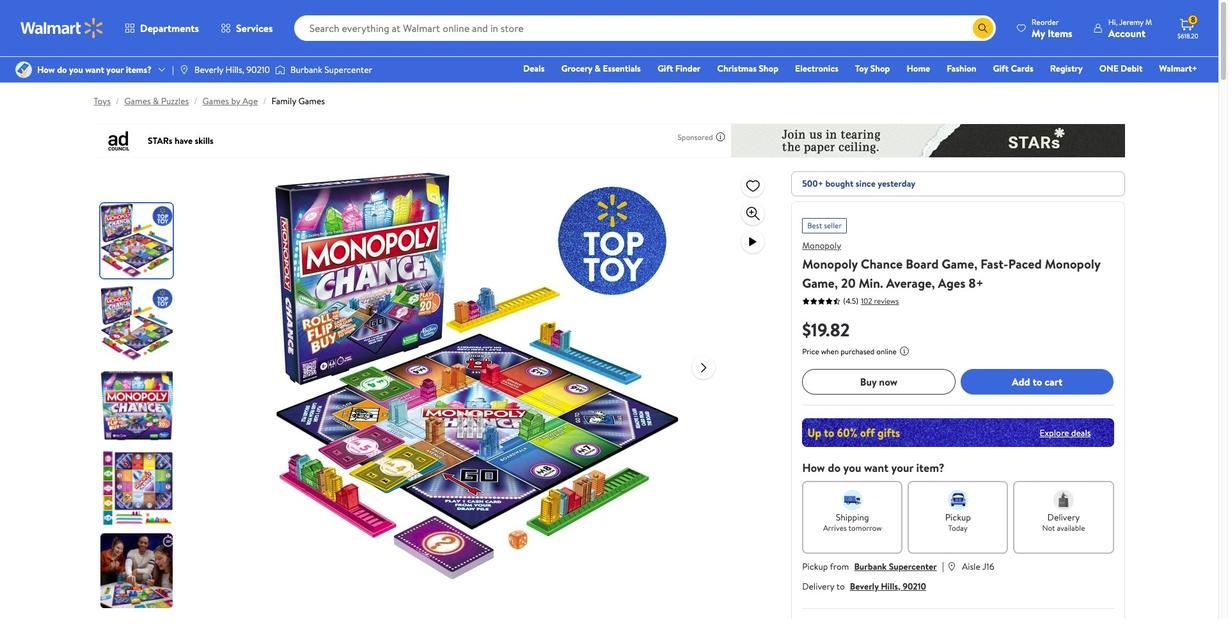 Task type: describe. For each thing, give the bounding box(es) containing it.
1 vertical spatial beverly
[[850, 580, 879, 593]]

deals
[[1072, 427, 1092, 439]]

price
[[803, 346, 820, 357]]

add to favorites list, monopoly chance board game, fast-paced monopoly game, 20 min. average, ages 8+ image
[[746, 178, 761, 194]]

toy
[[856, 62, 869, 75]]

debit
[[1121, 62, 1143, 75]]

departments
[[140, 21, 199, 35]]

$19.82
[[803, 317, 850, 342]]

monopoly link
[[803, 239, 842, 252]]

monopoly chance board game, fast-paced monopoly game, 20 min. average, ages 8+ image
[[273, 172, 682, 581]]

fast-
[[981, 255, 1009, 273]]

500+ bought since yesterday
[[803, 177, 916, 190]]

1 / from the left
[[116, 95, 119, 108]]

legal information image
[[900, 346, 910, 356]]

deals link
[[518, 61, 551, 76]]

family
[[272, 95, 296, 108]]

best
[[808, 220, 823, 231]]

do for how do you want your items?
[[57, 63, 67, 76]]

toys / games & puzzles / games by age / family games
[[94, 95, 325, 108]]

when
[[822, 346, 839, 357]]

cart
[[1045, 375, 1063, 389]]

monopoly chance board game, fast-paced monopoly game, 20 min. average, ages 8+ - image 5 of 13 image
[[100, 534, 175, 609]]

Walmart Site-Wide search field
[[294, 15, 996, 41]]

fashion link
[[942, 61, 983, 76]]

chance
[[861, 255, 903, 273]]

monopoly chance board game, fast-paced monopoly game, 20 min. average, ages 8+ - image 2 of 13 image
[[100, 286, 175, 361]]

zoom image modal image
[[746, 206, 761, 221]]

age
[[243, 95, 258, 108]]

registry link
[[1045, 61, 1089, 76]]

do for how do you want your item?
[[828, 460, 841, 476]]

burbank supercenter button
[[855, 561, 937, 573]]

since
[[856, 177, 876, 190]]

1 vertical spatial |
[[943, 559, 945, 573]]

yesterday
[[878, 177, 916, 190]]

walmart+
[[1160, 62, 1198, 75]]

3 / from the left
[[263, 95, 267, 108]]

how for how do you want your items?
[[37, 63, 55, 76]]

gift finder link
[[652, 61, 707, 76]]

reviews
[[875, 295, 899, 306]]

today
[[949, 523, 968, 534]]

reorder
[[1032, 16, 1059, 27]]

0 vertical spatial 90210
[[247, 63, 270, 76]]

gift for gift finder
[[658, 62, 674, 75]]

electronics
[[796, 62, 839, 75]]

2 games from the left
[[203, 95, 229, 108]]

toys
[[94, 95, 111, 108]]

want for items?
[[85, 63, 104, 76]]

tomorrow
[[849, 523, 882, 534]]

item?
[[917, 460, 945, 476]]

games & puzzles link
[[124, 95, 189, 108]]

pickup for pickup from burbank supercenter |
[[803, 561, 828, 573]]

explore deals link
[[1035, 421, 1097, 444]]

intent image for pickup image
[[948, 490, 969, 511]]

jeremy
[[1120, 16, 1144, 27]]

0 vertical spatial hills,
[[226, 63, 244, 76]]

hi,
[[1109, 16, 1118, 27]]

gift cards link
[[988, 61, 1040, 76]]

buy now
[[861, 375, 898, 389]]

home
[[907, 62, 931, 75]]

monopoly chance board game, fast-paced monopoly game, 20 min. average, ages 8+ - image 3 of 13 image
[[100, 369, 175, 444]]

beverly hills, 90210 button
[[850, 580, 927, 593]]

available
[[1058, 523, 1086, 534]]

fashion
[[947, 62, 977, 75]]

delivery to beverly hills, 90210
[[803, 580, 927, 593]]

purchased
[[841, 346, 875, 357]]

8 $618.20
[[1178, 14, 1199, 40]]

gift for gift cards
[[994, 62, 1009, 75]]

departments button
[[114, 13, 210, 44]]

shipping
[[836, 511, 870, 524]]

to for add
[[1033, 375, 1043, 389]]

next media item image
[[697, 360, 712, 375]]

explore deals
[[1040, 427, 1092, 439]]

1 vertical spatial hills,
[[881, 580, 901, 593]]

0 horizontal spatial supercenter
[[325, 63, 372, 76]]

up to sixty percent off deals. shop now. image
[[803, 419, 1115, 447]]

games by age link
[[203, 95, 258, 108]]

one
[[1100, 62, 1119, 75]]

grocery & essentials
[[562, 62, 641, 75]]

one debit
[[1100, 62, 1143, 75]]

items
[[1048, 26, 1073, 40]]

1 games from the left
[[124, 95, 151, 108]]

price when purchased online
[[803, 346, 897, 357]]

christmas shop link
[[712, 61, 785, 76]]

supercenter inside the pickup from burbank supercenter |
[[889, 561, 937, 573]]

m
[[1146, 16, 1153, 27]]

delivery for not
[[1048, 511, 1081, 524]]

102 reviews link
[[859, 295, 899, 306]]

finder
[[676, 62, 701, 75]]

christmas shop
[[718, 62, 779, 75]]

sponsored
[[678, 132, 713, 142]]

electronics link
[[790, 61, 845, 76]]

online
[[877, 346, 897, 357]]

aisle j16
[[963, 561, 995, 573]]

grocery & essentials link
[[556, 61, 647, 76]]

0 vertical spatial &
[[595, 62, 601, 75]]

family games link
[[272, 95, 325, 108]]

gift finder
[[658, 62, 701, 75]]

my
[[1032, 26, 1046, 40]]

search icon image
[[978, 23, 989, 33]]

monopoly chance board game, fast-paced monopoly game, 20 min. average, ages 8+ - image 4 of 13 image
[[100, 451, 175, 526]]

(4.5)
[[844, 296, 859, 307]]

want for item?
[[865, 460, 889, 476]]

monopoly monopoly chance board game, fast-paced monopoly game, 20 min. average, ages 8+
[[803, 239, 1101, 292]]

beverly hills, 90210
[[194, 63, 270, 76]]

pickup today
[[946, 511, 972, 534]]



Task type: locate. For each thing, give the bounding box(es) containing it.
to
[[1033, 375, 1043, 389], [837, 580, 845, 593]]

best seller
[[808, 220, 842, 231]]

how for how do you want your item?
[[803, 460, 826, 476]]

0 horizontal spatial how
[[37, 63, 55, 76]]

0 vertical spatial beverly
[[194, 63, 223, 76]]

 image down walmart image
[[15, 61, 32, 78]]

burbank inside the pickup from burbank supercenter |
[[855, 561, 887, 573]]

1 horizontal spatial gift
[[994, 62, 1009, 75]]

do down walmart image
[[57, 63, 67, 76]]

delivery not available
[[1043, 511, 1086, 534]]

1 horizontal spatial do
[[828, 460, 841, 476]]

1 horizontal spatial beverly
[[850, 580, 879, 593]]

shop for christmas shop
[[759, 62, 779, 75]]

0 horizontal spatial your
[[106, 63, 124, 76]]

how do you want your item?
[[803, 460, 945, 476]]

1 horizontal spatial supercenter
[[889, 561, 937, 573]]

3 games from the left
[[299, 95, 325, 108]]

you up intent image for shipping
[[844, 460, 862, 476]]

you
[[69, 63, 83, 76], [844, 460, 862, 476]]

0 vertical spatial your
[[106, 63, 124, 76]]

one debit link
[[1094, 61, 1149, 76]]

paced
[[1009, 255, 1042, 273]]

0 vertical spatial do
[[57, 63, 67, 76]]

1 horizontal spatial hills,
[[881, 580, 901, 593]]

(4.5) 102 reviews
[[844, 295, 899, 307]]

items?
[[126, 63, 152, 76]]

|
[[172, 63, 174, 76], [943, 559, 945, 573]]

2 horizontal spatial games
[[299, 95, 325, 108]]

delivery inside delivery not available
[[1048, 511, 1081, 524]]

1 gift from the left
[[658, 62, 674, 75]]

0 vertical spatial want
[[85, 63, 104, 76]]

gift cards
[[994, 62, 1034, 75]]

your left items?
[[106, 63, 124, 76]]

8
[[1192, 14, 1196, 25]]

now
[[880, 375, 898, 389]]

seller
[[824, 220, 842, 231]]

bought
[[826, 177, 854, 190]]

to inside "button"
[[1033, 375, 1043, 389]]

0 vertical spatial you
[[69, 63, 83, 76]]

0 horizontal spatial delivery
[[803, 580, 835, 593]]

0 vertical spatial delivery
[[1048, 511, 1081, 524]]

0 vertical spatial |
[[172, 63, 174, 76]]

toy shop link
[[850, 61, 896, 76]]

burbank
[[291, 63, 322, 76], [855, 561, 887, 573]]

1 horizontal spatial  image
[[179, 65, 189, 75]]

add to cart button
[[961, 369, 1115, 395]]

1 horizontal spatial to
[[1033, 375, 1043, 389]]

gift left cards
[[994, 62, 1009, 75]]

1 horizontal spatial your
[[892, 460, 914, 476]]

1 horizontal spatial delivery
[[1048, 511, 1081, 524]]

1 vertical spatial &
[[153, 95, 159, 108]]

you down walmart image
[[69, 63, 83, 76]]

0 horizontal spatial 90210
[[247, 63, 270, 76]]

monopoly
[[803, 239, 842, 252], [803, 255, 858, 273], [1046, 255, 1101, 273]]

to down from
[[837, 580, 845, 593]]

intent image for shipping image
[[843, 490, 863, 511]]

0 vertical spatial pickup
[[946, 511, 972, 524]]

home link
[[901, 61, 936, 76]]

game,
[[942, 255, 978, 273], [803, 275, 839, 292]]

1 horizontal spatial 90210
[[903, 580, 927, 593]]

to left the cart
[[1033, 375, 1043, 389]]

monopoly chance board game, fast-paced monopoly game, 20 min. average, ages 8+ - image 1 of 13 image
[[100, 204, 175, 278]]

buy now button
[[803, 369, 956, 395]]

 image
[[15, 61, 32, 78], [275, 63, 285, 76], [179, 65, 189, 75]]

from
[[830, 561, 850, 573]]

1 vertical spatial you
[[844, 460, 862, 476]]

 image for beverly
[[179, 65, 189, 75]]

0 horizontal spatial want
[[85, 63, 104, 76]]

& right grocery
[[595, 62, 601, 75]]

1 horizontal spatial how
[[803, 460, 826, 476]]

2 shop from the left
[[871, 62, 891, 75]]

Search search field
[[294, 15, 996, 41]]

0 horizontal spatial game,
[[803, 275, 839, 292]]

burbank up delivery to beverly hills, 90210
[[855, 561, 887, 573]]

0 horizontal spatial /
[[116, 95, 119, 108]]

1 horizontal spatial burbank
[[855, 561, 887, 573]]

supercenter up beverly hills, 90210 button
[[889, 561, 937, 573]]

toys link
[[94, 95, 111, 108]]

services button
[[210, 13, 284, 44]]

0 horizontal spatial burbank
[[291, 63, 322, 76]]

add to cart
[[1013, 375, 1063, 389]]

game, left 20
[[803, 275, 839, 292]]

0 horizontal spatial beverly
[[194, 63, 223, 76]]

1 vertical spatial pickup
[[803, 561, 828, 573]]

1 horizontal spatial you
[[844, 460, 862, 476]]

how
[[37, 63, 55, 76], [803, 460, 826, 476]]

1 horizontal spatial |
[[943, 559, 945, 573]]

/ right toys link
[[116, 95, 119, 108]]

games left the by
[[203, 95, 229, 108]]

1 horizontal spatial want
[[865, 460, 889, 476]]

view video image
[[746, 234, 761, 250]]

& left puzzles
[[153, 95, 159, 108]]

services
[[236, 21, 273, 35]]

delivery for to
[[803, 580, 835, 593]]

0 horizontal spatial  image
[[15, 61, 32, 78]]

1 horizontal spatial /
[[194, 95, 197, 108]]

walmart image
[[20, 18, 104, 38]]

shop inside christmas shop link
[[759, 62, 779, 75]]

arrives
[[824, 523, 847, 534]]

0 horizontal spatial games
[[124, 95, 151, 108]]

beverly
[[194, 63, 223, 76], [850, 580, 879, 593]]

want
[[85, 63, 104, 76], [865, 460, 889, 476]]

your left item?
[[892, 460, 914, 476]]

board
[[906, 255, 939, 273]]

walmart+ link
[[1154, 61, 1204, 76]]

pickup left from
[[803, 561, 828, 573]]

ages
[[939, 275, 966, 292]]

500+
[[803, 177, 824, 190]]

gift left finder
[[658, 62, 674, 75]]

toy shop
[[856, 62, 891, 75]]

you for how do you want your item?
[[844, 460, 862, 476]]

games down items?
[[124, 95, 151, 108]]

how up the arrives
[[803, 460, 826, 476]]

1 horizontal spatial pickup
[[946, 511, 972, 524]]

hi, jeremy m account
[[1109, 16, 1153, 40]]

2 horizontal spatial /
[[263, 95, 267, 108]]

want left item?
[[865, 460, 889, 476]]

0 horizontal spatial you
[[69, 63, 83, 76]]

games right family
[[299, 95, 325, 108]]

1 horizontal spatial game,
[[942, 255, 978, 273]]

0 horizontal spatial do
[[57, 63, 67, 76]]

average,
[[887, 275, 936, 292]]

| left aisle
[[943, 559, 945, 573]]

0 vertical spatial burbank
[[291, 63, 322, 76]]

your
[[106, 63, 124, 76], [892, 460, 914, 476]]

how down walmart image
[[37, 63, 55, 76]]

/
[[116, 95, 119, 108], [194, 95, 197, 108], [263, 95, 267, 108]]

1 vertical spatial want
[[865, 460, 889, 476]]

shop right toy
[[871, 62, 891, 75]]

you for how do you want your items?
[[69, 63, 83, 76]]

1 horizontal spatial &
[[595, 62, 601, 75]]

0 horizontal spatial shop
[[759, 62, 779, 75]]

0 vertical spatial to
[[1033, 375, 1043, 389]]

pickup for pickup today
[[946, 511, 972, 524]]

pickup down intent image for pickup
[[946, 511, 972, 524]]

essentials
[[603, 62, 641, 75]]

2 gift from the left
[[994, 62, 1009, 75]]

account
[[1109, 26, 1146, 40]]

hills, up the by
[[226, 63, 244, 76]]

not
[[1043, 523, 1056, 534]]

0 horizontal spatial pickup
[[803, 561, 828, 573]]

beverly up toys / games & puzzles / games by age / family games in the left top of the page
[[194, 63, 223, 76]]

2 horizontal spatial  image
[[275, 63, 285, 76]]

1 vertical spatial your
[[892, 460, 914, 476]]

burbank up family games link
[[291, 63, 322, 76]]

monopoly right paced at right top
[[1046, 255, 1101, 273]]

/ right puzzles
[[194, 95, 197, 108]]

gift
[[658, 62, 674, 75], [994, 62, 1009, 75]]

0 horizontal spatial hills,
[[226, 63, 244, 76]]

 image up puzzles
[[179, 65, 189, 75]]

hills, down burbank supercenter button
[[881, 580, 901, 593]]

game, up ages
[[942, 255, 978, 273]]

1 vertical spatial do
[[828, 460, 841, 476]]

1 vertical spatial burbank
[[855, 561, 887, 573]]

monopoly down "best seller"
[[803, 239, 842, 252]]

shipping arrives tomorrow
[[824, 511, 882, 534]]

pickup from burbank supercenter |
[[803, 559, 945, 573]]

0 vertical spatial how
[[37, 63, 55, 76]]

supercenter up family games link
[[325, 63, 372, 76]]

1 vertical spatial 90210
[[903, 580, 927, 593]]

1 shop from the left
[[759, 62, 779, 75]]

delivery down intent image for delivery
[[1048, 511, 1081, 524]]

monopoly down monopoly link
[[803, 255, 858, 273]]

0 horizontal spatial to
[[837, 580, 845, 593]]

shop inside toy shop link
[[871, 62, 891, 75]]

shop right christmas on the top right of the page
[[759, 62, 779, 75]]

&
[[595, 62, 601, 75], [153, 95, 159, 108]]

cards
[[1011, 62, 1034, 75]]

 image for how
[[15, 61, 32, 78]]

do up shipping
[[828, 460, 841, 476]]

 image for burbank
[[275, 63, 285, 76]]

min.
[[859, 275, 884, 292]]

delivery
[[1048, 511, 1081, 524], [803, 580, 835, 593]]

grocery
[[562, 62, 593, 75]]

do
[[57, 63, 67, 76], [828, 460, 841, 476]]

deals
[[524, 62, 545, 75]]

buy
[[861, 375, 877, 389]]

want up toys link
[[85, 63, 104, 76]]

puzzles
[[161, 95, 189, 108]]

by
[[231, 95, 240, 108]]

intent image for delivery image
[[1054, 490, 1075, 511]]

to for delivery
[[837, 580, 845, 593]]

90210
[[247, 63, 270, 76], [903, 580, 927, 593]]

90210 down burbank supercenter button
[[903, 580, 927, 593]]

how do you want your items?
[[37, 63, 152, 76]]

1 vertical spatial supercenter
[[889, 561, 937, 573]]

1 vertical spatial to
[[837, 580, 845, 593]]

pickup inside the pickup from burbank supercenter |
[[803, 561, 828, 573]]

2 / from the left
[[194, 95, 197, 108]]

 image up family
[[275, 63, 285, 76]]

/ right age
[[263, 95, 267, 108]]

0 horizontal spatial |
[[172, 63, 174, 76]]

1 vertical spatial delivery
[[803, 580, 835, 593]]

1 horizontal spatial shop
[[871, 62, 891, 75]]

0 vertical spatial supercenter
[[325, 63, 372, 76]]

delivery down from
[[803, 580, 835, 593]]

90210 up age
[[247, 63, 270, 76]]

1 vertical spatial how
[[803, 460, 826, 476]]

your for item?
[[892, 460, 914, 476]]

beverly down the pickup from burbank supercenter |
[[850, 580, 879, 593]]

burbank supercenter
[[291, 63, 372, 76]]

0 vertical spatial game,
[[942, 255, 978, 273]]

0 horizontal spatial &
[[153, 95, 159, 108]]

| up puzzles
[[172, 63, 174, 76]]

1 vertical spatial game,
[[803, 275, 839, 292]]

0 horizontal spatial gift
[[658, 62, 674, 75]]

ad disclaimer and feedback image
[[716, 132, 726, 142]]

pickup
[[946, 511, 972, 524], [803, 561, 828, 573]]

1 horizontal spatial games
[[203, 95, 229, 108]]

your for items?
[[106, 63, 124, 76]]

christmas
[[718, 62, 757, 75]]

shop for toy shop
[[871, 62, 891, 75]]



Task type: vqa. For each thing, say whether or not it's contained in the screenshot.
save within You save $85.01 Jason Maxwell Women's Plus Size Quilted Notch Collar Jacket, Sizes 1X-3X
no



